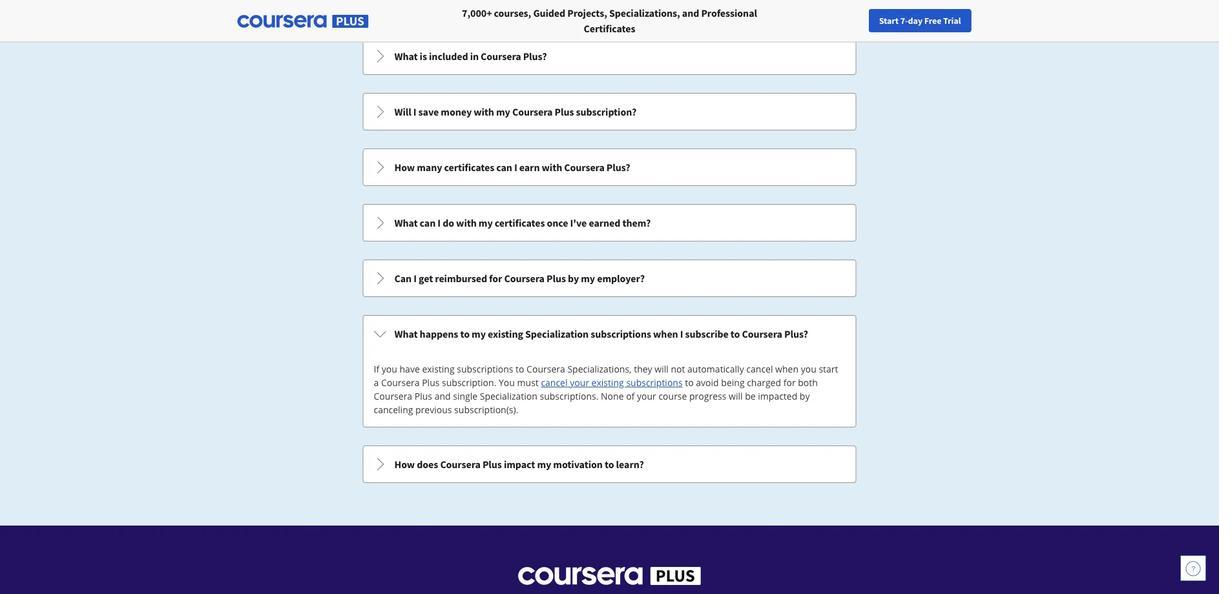 Task type: locate. For each thing, give the bounding box(es) containing it.
and inside "7,000+ courses, guided projects, specializations, and professional certificates"
[[682, 6, 699, 19]]

0 horizontal spatial when
[[653, 328, 678, 341]]

0 vertical spatial with
[[474, 105, 494, 118]]

1 horizontal spatial you
[[801, 363, 817, 375]]

existing up none
[[592, 377, 624, 389]]

1 vertical spatial when
[[775, 363, 799, 375]]

by
[[568, 272, 579, 285], [800, 390, 810, 403]]

0 vertical spatial will
[[655, 363, 669, 375]]

i inside 'dropdown button'
[[438, 216, 441, 229]]

with right do
[[456, 216, 477, 229]]

cancel up subscriptions. on the left bottom of page
[[541, 377, 568, 389]]

what is included in coursera plus? button
[[363, 38, 856, 74]]

certificates left the once
[[495, 216, 545, 229]]

1 horizontal spatial existing
[[488, 328, 523, 341]]

your
[[962, 15, 979, 26], [570, 377, 589, 389], [637, 390, 656, 403]]

i've
[[570, 216, 587, 229]]

for right reimbursed
[[489, 272, 502, 285]]

0 vertical spatial certificates
[[444, 161, 494, 174]]

1 vertical spatial what
[[394, 216, 418, 229]]

certificates
[[584, 22, 635, 35]]

specialization up must
[[525, 328, 589, 341]]

and up "previous"
[[435, 390, 451, 403]]

1 vertical spatial how
[[394, 458, 415, 471]]

to avoid being charged for both coursera plus and single specialization subscriptions. none of your course progress will be impacted by canceling previous subscription(s).
[[374, 377, 818, 416]]

subscriptions
[[591, 328, 651, 341], [457, 363, 513, 375], [626, 377, 683, 389]]

when up 'not'
[[653, 328, 678, 341]]

can
[[394, 272, 412, 285]]

specializations, inside if you have existing subscriptions to coursera specializations, they will not automatically cancel when you start a coursera plus subscription. you must
[[568, 363, 632, 375]]

can left earn
[[496, 161, 512, 174]]

will left 'not'
[[655, 363, 669, 375]]

start 7-day free trial
[[879, 15, 961, 26]]

coursera down the what can i do with my certificates once i've earned them?
[[504, 272, 545, 285]]

with right the money
[[474, 105, 494, 118]]

cancel
[[746, 363, 773, 375], [541, 377, 568, 389]]

happens
[[420, 328, 458, 341]]

subscribe
[[685, 328, 729, 341]]

how left does
[[394, 458, 415, 471]]

1 how from the top
[[394, 161, 415, 174]]

0 vertical spatial and
[[682, 6, 699, 19]]

new
[[981, 15, 998, 26]]

what
[[394, 50, 418, 63], [394, 216, 418, 229], [394, 328, 418, 341]]

find
[[944, 15, 960, 26]]

free
[[924, 15, 942, 26]]

plus? up both
[[784, 328, 808, 341]]

1 horizontal spatial cancel
[[746, 363, 773, 375]]

0 horizontal spatial cancel
[[541, 377, 568, 389]]

to left learn?
[[605, 458, 614, 471]]

2 vertical spatial existing
[[592, 377, 624, 389]]

2 how from the top
[[394, 458, 415, 471]]

0 horizontal spatial you
[[382, 363, 397, 375]]

0 horizontal spatial and
[[435, 390, 451, 403]]

money
[[441, 105, 472, 118]]

my inside 'dropdown button'
[[479, 216, 493, 229]]

to down 'not'
[[685, 377, 694, 389]]

will
[[655, 363, 669, 375], [729, 390, 743, 403]]

you
[[382, 363, 397, 375], [801, 363, 817, 375]]

0 vertical spatial subscriptions
[[591, 328, 651, 341]]

0 vertical spatial how
[[394, 161, 415, 174]]

1 you from the left
[[382, 363, 397, 375]]

get
[[419, 272, 433, 285]]

0 vertical spatial existing
[[488, 328, 523, 341]]

projects,
[[567, 6, 607, 19]]

your right trial
[[962, 15, 979, 26]]

how for how does coursera plus impact my motivation to learn?
[[394, 458, 415, 471]]

many
[[417, 161, 442, 174]]

2 what from the top
[[394, 216, 418, 229]]

1 vertical spatial your
[[570, 377, 589, 389]]

does
[[417, 458, 438, 471]]

earn
[[519, 161, 540, 174]]

my for motivation
[[537, 458, 551, 471]]

1 vertical spatial will
[[729, 390, 743, 403]]

with
[[474, 105, 494, 118], [542, 161, 562, 174], [456, 216, 477, 229]]

my right happens
[[472, 328, 486, 341]]

plus? inside dropdown button
[[607, 161, 630, 174]]

my inside dropdown button
[[472, 328, 486, 341]]

what inside what is included in coursera plus? 'dropdown button'
[[394, 50, 418, 63]]

1 horizontal spatial coursera plus image
[[518, 567, 701, 585]]

2 vertical spatial subscriptions
[[626, 377, 683, 389]]

1 vertical spatial existing
[[422, 363, 455, 375]]

will
[[394, 105, 411, 118]]

how
[[394, 161, 415, 174], [394, 458, 415, 471]]

1 horizontal spatial can
[[496, 161, 512, 174]]

earned
[[589, 216, 620, 229]]

and
[[682, 6, 699, 19], [435, 390, 451, 403]]

for inside to avoid being charged for both coursera plus and single specialization subscriptions. none of your course progress will be impacted by canceling previous subscription(s).
[[784, 377, 796, 389]]

2 vertical spatial what
[[394, 328, 418, 341]]

i
[[413, 105, 416, 118], [514, 161, 517, 174], [438, 216, 441, 229], [414, 272, 417, 285], [680, 328, 683, 341]]

your up subscriptions. on the left bottom of page
[[570, 377, 589, 389]]

how does coursera plus impact my motivation to learn? button
[[363, 446, 856, 483]]

for up impacted
[[784, 377, 796, 389]]

specialization inside to avoid being charged for both coursera plus and single specialization subscriptions. none of your course progress will be impacted by canceling previous subscription(s).
[[480, 390, 537, 403]]

coursera up earn
[[512, 105, 553, 118]]

what inside what happens to my existing specialization subscriptions when i subscribe to coursera plus? dropdown button
[[394, 328, 418, 341]]

to inside if you have existing subscriptions to coursera specializations, they will not automatically cancel when you start a coursera plus subscription. you must
[[516, 363, 524, 375]]

what inside what can i do with my certificates once i've earned them? 'dropdown button'
[[394, 216, 418, 229]]

for for reimbursed
[[489, 272, 502, 285]]

what can i do with my certificates once i've earned them?
[[394, 216, 651, 229]]

0 vertical spatial by
[[568, 272, 579, 285]]

0 vertical spatial for
[[489, 272, 502, 285]]

what left is
[[394, 50, 418, 63]]

0 vertical spatial your
[[962, 15, 979, 26]]

canceling
[[374, 404, 413, 416]]

of
[[626, 390, 635, 403]]

1 vertical spatial specializations,
[[568, 363, 632, 375]]

specializations, up certificates in the top of the page
[[609, 6, 680, 19]]

employer?
[[597, 272, 645, 285]]

when
[[653, 328, 678, 341], [775, 363, 799, 375]]

your inside find your new career link
[[962, 15, 979, 26]]

my
[[496, 105, 510, 118], [479, 216, 493, 229], [581, 272, 595, 285], [472, 328, 486, 341], [537, 458, 551, 471]]

specializations, up cancel your existing subscriptions
[[568, 363, 632, 375]]

certificates right many
[[444, 161, 494, 174]]

2 vertical spatial with
[[456, 216, 477, 229]]

by inside dropdown button
[[568, 272, 579, 285]]

what for what happens to my existing specialization subscriptions when i subscribe to coursera plus?
[[394, 328, 418, 341]]

coursera right earn
[[564, 161, 605, 174]]

you
[[499, 377, 515, 389]]

specializations, inside "7,000+ courses, guided projects, specializations, and professional certificates"
[[609, 6, 680, 19]]

coursera up the charged at the right of page
[[742, 328, 782, 341]]

1 vertical spatial plus?
[[607, 161, 630, 174]]

existing up you
[[488, 328, 523, 341]]

course
[[659, 390, 687, 403]]

subscriptions down 'they'
[[626, 377, 683, 389]]

0 horizontal spatial for
[[489, 272, 502, 285]]

to right happens
[[460, 328, 470, 341]]

i left subscribe
[[680, 328, 683, 341]]

certificates
[[444, 161, 494, 174], [495, 216, 545, 229]]

previous
[[415, 404, 452, 416]]

i left do
[[438, 216, 441, 229]]

1 vertical spatial can
[[420, 216, 436, 229]]

existing inside what happens to my existing specialization subscriptions when i subscribe to coursera plus? dropdown button
[[488, 328, 523, 341]]

when inside dropdown button
[[653, 328, 678, 341]]

can left do
[[420, 216, 436, 229]]

0 vertical spatial can
[[496, 161, 512, 174]]

can i get reimbursed for coursera plus by my employer?
[[394, 272, 645, 285]]

coursera right does
[[440, 458, 481, 471]]

0 horizontal spatial your
[[570, 377, 589, 389]]

what left happens
[[394, 328, 418, 341]]

with right earn
[[542, 161, 562, 174]]

how left many
[[394, 161, 415, 174]]

not
[[671, 363, 685, 375]]

existing
[[488, 328, 523, 341], [422, 363, 455, 375], [592, 377, 624, 389]]

0 vertical spatial what
[[394, 50, 418, 63]]

None search field
[[178, 8, 488, 34]]

when up both
[[775, 363, 799, 375]]

cancel your existing subscriptions link
[[541, 377, 683, 389]]

your right of
[[637, 390, 656, 403]]

by down both
[[800, 390, 810, 403]]

can
[[496, 161, 512, 174], [420, 216, 436, 229]]

coursera up must
[[527, 363, 565, 375]]

1 horizontal spatial for
[[784, 377, 796, 389]]

plus? down guided
[[523, 50, 547, 63]]

you right if
[[382, 363, 397, 375]]

will down being
[[729, 390, 743, 403]]

being
[[721, 377, 745, 389]]

my right do
[[479, 216, 493, 229]]

plus
[[555, 105, 574, 118], [547, 272, 566, 285], [422, 377, 440, 389], [415, 390, 432, 403], [483, 458, 502, 471]]

1 horizontal spatial plus?
[[607, 161, 630, 174]]

when inside if you have existing subscriptions to coursera specializations, they will not automatically cancel when you start a coursera plus subscription. you must
[[775, 363, 799, 375]]

2 vertical spatial plus?
[[784, 328, 808, 341]]

by left employer?
[[568, 272, 579, 285]]

2 vertical spatial your
[[637, 390, 656, 403]]

1 vertical spatial certificates
[[495, 216, 545, 229]]

what left do
[[394, 216, 418, 229]]

your for cancel
[[570, 377, 589, 389]]

your inside to avoid being charged for both coursera plus and single specialization subscriptions. none of your course progress will be impacted by canceling previous subscription(s).
[[637, 390, 656, 403]]

plus? down will i save money with my coursera plus subscription? dropdown button
[[607, 161, 630, 174]]

subscriptions up 'they'
[[591, 328, 651, 341]]

with inside 'dropdown button'
[[456, 216, 477, 229]]

what for what is included in coursera plus?
[[394, 50, 418, 63]]

specialization
[[525, 328, 589, 341], [480, 390, 537, 403]]

to up must
[[516, 363, 524, 375]]

what can i do with my certificates once i've earned them? button
[[363, 205, 856, 241]]

how many certificates can i earn with coursera plus?
[[394, 161, 630, 174]]

0 horizontal spatial will
[[655, 363, 669, 375]]

subscriptions inside if you have existing subscriptions to coursera specializations, they will not automatically cancel when you start a coursera plus subscription. you must
[[457, 363, 513, 375]]

1 vertical spatial subscriptions
[[457, 363, 513, 375]]

my right impact
[[537, 458, 551, 471]]

will inside if you have existing subscriptions to coursera specializations, they will not automatically cancel when you start a coursera plus subscription. you must
[[655, 363, 669, 375]]

for inside dropdown button
[[489, 272, 502, 285]]

and left the professional
[[682, 6, 699, 19]]

1 vertical spatial by
[[800, 390, 810, 403]]

learn?
[[616, 458, 644, 471]]

0 vertical spatial when
[[653, 328, 678, 341]]

0 vertical spatial specialization
[[525, 328, 589, 341]]

cancel your existing subscriptions
[[541, 377, 683, 389]]

1 vertical spatial specialization
[[480, 390, 537, 403]]

by inside to avoid being charged for both coursera plus and single specialization subscriptions. none of your course progress will be impacted by canceling previous subscription(s).
[[800, 390, 810, 403]]

coursera inside what is included in coursera plus? 'dropdown button'
[[481, 50, 521, 63]]

1 vertical spatial and
[[435, 390, 451, 403]]

what happens to my existing specialization subscriptions when i subscribe to coursera plus?
[[394, 328, 808, 341]]

0 horizontal spatial existing
[[422, 363, 455, 375]]

0 horizontal spatial can
[[420, 216, 436, 229]]

coursera plus image
[[237, 15, 369, 28], [518, 567, 701, 585]]

0 vertical spatial plus?
[[523, 50, 547, 63]]

7,000+ courses, guided projects, specializations, and professional certificates
[[462, 6, 757, 35]]

what for what can i do with my certificates once i've earned them?
[[394, 216, 418, 229]]

subscriptions up subscription.
[[457, 363, 513, 375]]

existing right have
[[422, 363, 455, 375]]

1 horizontal spatial when
[[775, 363, 799, 375]]

1 horizontal spatial your
[[637, 390, 656, 403]]

single
[[453, 390, 478, 403]]

to right subscribe
[[731, 328, 740, 341]]

0 vertical spatial specializations,
[[609, 6, 680, 19]]

with for coursera
[[474, 105, 494, 118]]

specialization down you
[[480, 390, 537, 403]]

1 horizontal spatial by
[[800, 390, 810, 403]]

coursera
[[481, 50, 521, 63], [512, 105, 553, 118], [564, 161, 605, 174], [504, 272, 545, 285], [742, 328, 782, 341], [527, 363, 565, 375], [381, 377, 420, 389], [374, 390, 412, 403], [440, 458, 481, 471]]

1 horizontal spatial and
[[682, 6, 699, 19]]

plus inside can i get reimbursed for coursera plus by my employer? dropdown button
[[547, 272, 566, 285]]

1 horizontal spatial will
[[729, 390, 743, 403]]

0 horizontal spatial by
[[568, 272, 579, 285]]

to inside to avoid being charged for both coursera plus and single specialization subscriptions. none of your course progress will be impacted by canceling previous subscription(s).
[[685, 377, 694, 389]]

2 horizontal spatial your
[[962, 15, 979, 26]]

for
[[489, 272, 502, 285], [784, 377, 796, 389]]

my right the money
[[496, 105, 510, 118]]

none
[[601, 390, 624, 403]]

i left get
[[414, 272, 417, 285]]

coursera inside how does coursera plus impact my motivation to learn? dropdown button
[[440, 458, 481, 471]]

list
[[362, 0, 858, 485]]

1 what from the top
[[394, 50, 418, 63]]

my left employer?
[[581, 272, 595, 285]]

coursera up 'canceling'
[[374, 390, 412, 403]]

3 what from the top
[[394, 328, 418, 341]]

2 horizontal spatial plus?
[[784, 328, 808, 341]]

0 vertical spatial cancel
[[746, 363, 773, 375]]

1 vertical spatial for
[[784, 377, 796, 389]]

plus?
[[523, 50, 547, 63], [607, 161, 630, 174], [784, 328, 808, 341]]

can i get reimbursed for coursera plus by my employer? button
[[363, 260, 856, 297]]

help center image
[[1186, 561, 1201, 576]]

7,000+
[[462, 6, 492, 19]]

specializations,
[[609, 6, 680, 19], [568, 363, 632, 375]]

find your new career
[[944, 15, 1025, 26]]

0 horizontal spatial coursera plus image
[[237, 15, 369, 28]]

day
[[908, 15, 923, 26]]

trial
[[943, 15, 961, 26]]

coursera right in
[[481, 50, 521, 63]]

cancel up the charged at the right of page
[[746, 363, 773, 375]]

my for certificates
[[479, 216, 493, 229]]

0 horizontal spatial plus?
[[523, 50, 547, 63]]

you up both
[[801, 363, 817, 375]]



Task type: describe. For each thing, give the bounding box(es) containing it.
find your new career link
[[937, 13, 1031, 29]]

a
[[374, 377, 379, 389]]

included
[[429, 50, 468, 63]]

coursera inside to avoid being charged for both coursera plus and single specialization subscriptions. none of your course progress will be impacted by canceling previous subscription(s).
[[374, 390, 412, 403]]

how for how many certificates can i earn with coursera plus?
[[394, 161, 415, 174]]

how does coursera plus impact my motivation to learn?
[[394, 458, 644, 471]]

is
[[420, 50, 427, 63]]

plus? inside dropdown button
[[784, 328, 808, 341]]

with for certificates
[[456, 216, 477, 229]]

courses,
[[494, 6, 531, 19]]

will i save money with my coursera plus subscription?
[[394, 105, 637, 118]]

progress
[[689, 390, 726, 403]]

plus inside how does coursera plus impact my motivation to learn? dropdown button
[[483, 458, 502, 471]]

1 vertical spatial coursera plus image
[[518, 567, 701, 585]]

what is included in coursera plus?
[[394, 50, 547, 63]]

1 vertical spatial with
[[542, 161, 562, 174]]

subscription.
[[442, 377, 496, 389]]

1 vertical spatial cancel
[[541, 377, 568, 389]]

for for charged
[[784, 377, 796, 389]]

start
[[819, 363, 838, 375]]

coursera inside will i save money with my coursera plus subscription? dropdown button
[[512, 105, 553, 118]]

in
[[470, 50, 479, 63]]

i right will
[[413, 105, 416, 118]]

7-
[[901, 15, 908, 26]]

start 7-day free trial button
[[869, 9, 971, 32]]

do
[[443, 216, 454, 229]]

0 vertical spatial coursera plus image
[[237, 15, 369, 28]]

have
[[400, 363, 420, 375]]

cancel inside if you have existing subscriptions to coursera specializations, they will not automatically cancel when you start a coursera plus subscription. you must
[[746, 363, 773, 375]]

save
[[418, 105, 439, 118]]

coursera inside can i get reimbursed for coursera plus by my employer? dropdown button
[[504, 272, 545, 285]]

existing inside if you have existing subscriptions to coursera specializations, they will not automatically cancel when you start a coursera plus subscription. you must
[[422, 363, 455, 375]]

coursera inside how many certificates can i earn with coursera plus? dropdown button
[[564, 161, 605, 174]]

coursera down have
[[381, 377, 420, 389]]

professional
[[701, 6, 757, 19]]

certificates inside dropdown button
[[444, 161, 494, 174]]

will i save money with my coursera plus subscription? button
[[363, 94, 856, 130]]

coursera inside what happens to my existing specialization subscriptions when i subscribe to coursera plus? dropdown button
[[742, 328, 782, 341]]

subscriptions.
[[540, 390, 599, 403]]

plus inside if you have existing subscriptions to coursera specializations, they will not automatically cancel when you start a coursera plus subscription. you must
[[422, 377, 440, 389]]

avoid
[[696, 377, 719, 389]]

2 you from the left
[[801, 363, 817, 375]]

impact
[[504, 458, 535, 471]]

certificates inside 'dropdown button'
[[495, 216, 545, 229]]

they
[[634, 363, 652, 375]]

be
[[745, 390, 756, 403]]

i left earn
[[514, 161, 517, 174]]

if
[[374, 363, 379, 375]]

subscription(s).
[[454, 404, 518, 416]]

2 horizontal spatial existing
[[592, 377, 624, 389]]

to inside dropdown button
[[605, 458, 614, 471]]

how many certificates can i earn with coursera plus? button
[[363, 149, 856, 185]]

plus inside will i save money with my coursera plus subscription? dropdown button
[[555, 105, 574, 118]]

must
[[517, 377, 539, 389]]

my for coursera
[[496, 105, 510, 118]]

plus inside to avoid being charged for both coursera plus and single specialization subscriptions. none of your course progress will be impacted by canceling previous subscription(s).
[[415, 390, 432, 403]]

what happens to my existing specialization subscriptions when i subscribe to coursera plus? button
[[363, 316, 856, 352]]

charged
[[747, 377, 781, 389]]

if you have existing subscriptions to coursera specializations, they will not automatically cancel when you start a coursera plus subscription. you must
[[374, 363, 838, 389]]

start
[[879, 15, 899, 26]]

subscriptions inside dropdown button
[[591, 328, 651, 341]]

reimbursed
[[435, 272, 487, 285]]

guided
[[533, 6, 565, 19]]

subscription?
[[576, 105, 637, 118]]

career
[[1000, 15, 1025, 26]]

both
[[798, 377, 818, 389]]

motivation
[[553, 458, 603, 471]]

your for find
[[962, 15, 979, 26]]

can inside how many certificates can i earn with coursera plus? dropdown button
[[496, 161, 512, 174]]

automatically
[[687, 363, 744, 375]]

them?
[[622, 216, 651, 229]]

i inside dropdown button
[[680, 328, 683, 341]]

list containing what is included in coursera plus?
[[362, 0, 858, 485]]

specialization inside dropdown button
[[525, 328, 589, 341]]

plus? inside 'dropdown button'
[[523, 50, 547, 63]]

and inside to avoid being charged for both coursera plus and single specialization subscriptions. none of your course progress will be impacted by canceling previous subscription(s).
[[435, 390, 451, 403]]

will inside to avoid being charged for both coursera plus and single specialization subscriptions. none of your course progress will be impacted by canceling previous subscription(s).
[[729, 390, 743, 403]]

impacted
[[758, 390, 797, 403]]

can inside what can i do with my certificates once i've earned them? 'dropdown button'
[[420, 216, 436, 229]]

once
[[547, 216, 568, 229]]



Task type: vqa. For each thing, say whether or not it's contained in the screenshot.
2nd 'How' from the bottom of the list containing What is included in Coursera Plus?
yes



